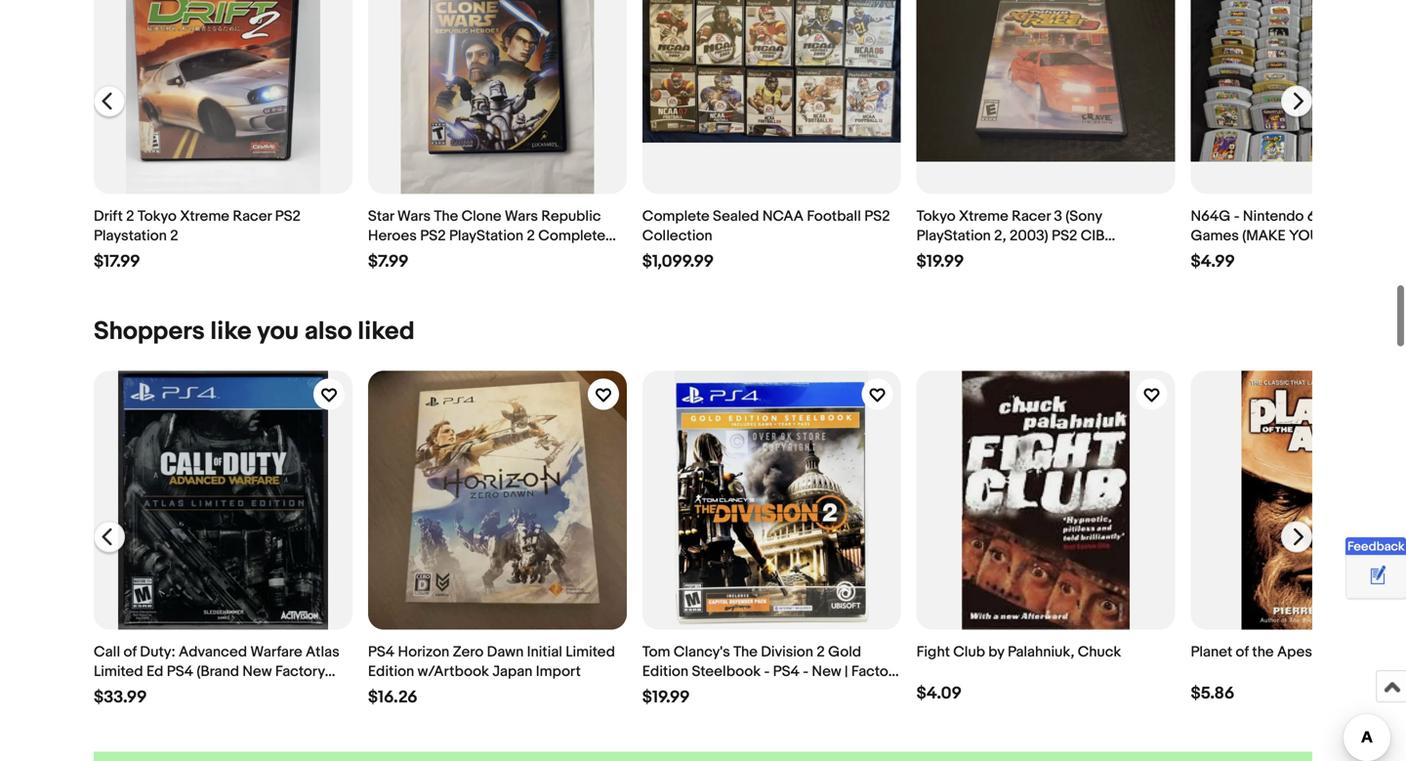 Task type: locate. For each thing, give the bounding box(es) containing it.
zero
[[453, 643, 484, 661]]

complete inside complete sealed ncaa football ps2 collection $1,099.99
[[643, 208, 710, 225]]

0 horizontal spatial the
[[434, 208, 459, 225]]

1 playstation from the left
[[449, 227, 524, 245]]

limited down call
[[94, 663, 143, 680]]

limited
[[566, 643, 615, 661], [94, 663, 143, 680]]

of right call
[[124, 643, 137, 661]]

0 horizontal spatial of
[[124, 643, 137, 661]]

ps4
[[368, 643, 395, 661], [167, 663, 193, 680], [773, 663, 800, 680]]

the up the steelbook
[[734, 643, 758, 661]]

complete
[[643, 208, 710, 225], [539, 227, 606, 245], [917, 247, 984, 264]]

1 horizontal spatial $19.99 text field
[[917, 252, 965, 272]]

$19.99 down tom
[[643, 687, 690, 708]]

heroes
[[368, 227, 417, 245]]

tom clancy's the division 2 gold edition steelbook - ps4 - new | factory sealed
[[643, 643, 901, 700]]

2 xtreme from the left
[[959, 208, 1009, 225]]

ps2 down the 3
[[1052, 227, 1078, 245]]

2,
[[995, 227, 1007, 245]]

1 horizontal spatial limited
[[566, 643, 615, 661]]

2003)
[[1010, 227, 1049, 245]]

sealed inside complete sealed ncaa football ps2 collection $1,099.99
[[713, 208, 760, 225]]

2 horizontal spatial sealed
[[713, 208, 760, 225]]

1 horizontal spatial factory
[[852, 663, 901, 680]]

sealed down tom
[[643, 682, 689, 700]]

sealed inside 'tom clancy's the division 2 gold edition steelbook - ps4 - new | factory sealed'
[[643, 682, 689, 700]]

new left |
[[812, 663, 842, 680]]

$19.99 text field down tom
[[643, 687, 690, 708]]

1 horizontal spatial tokyo
[[917, 208, 956, 225]]

advanced
[[179, 643, 247, 661]]

xtreme right drift
[[180, 208, 230, 225]]

1 by from the left
[[989, 643, 1005, 661]]

playstation
[[94, 227, 167, 245]]

2 inside "star wars the clone wars republic heroes ps2 playstation 2 complete w/manual"
[[527, 227, 535, 245]]

by right apes
[[1316, 643, 1332, 661]]

0 horizontal spatial racer
[[233, 208, 272, 225]]

complete left in
[[917, 247, 984, 264]]

liked
[[358, 317, 415, 347]]

star
[[368, 208, 394, 225]]

by
[[989, 643, 1005, 661], [1316, 643, 1332, 661]]

1 horizontal spatial complete
[[643, 208, 710, 225]]

playstation up in
[[917, 227, 991, 245]]

factory
[[275, 663, 325, 680], [852, 663, 901, 680]]

limited up import
[[566, 643, 615, 661]]

japan
[[493, 663, 533, 680]]

the inside 'tom clancy's the division 2 gold edition steelbook - ps4 - new | factory sealed'
[[734, 643, 758, 661]]

1 xtreme from the left
[[180, 208, 230, 225]]

ps2 left the star
[[275, 208, 301, 225]]

0 horizontal spatial limited
[[94, 663, 143, 680]]

playstation inside "tokyo xtreme racer 3 (sony playstation 2, 2003) ps2 cib complete in box tested"
[[917, 227, 991, 245]]

fight club by palahniuk, chuck
[[917, 643, 1122, 661]]

$17.99
[[94, 252, 140, 272]]

playstation down clone
[[449, 227, 524, 245]]

1 of from the left
[[124, 643, 137, 661]]

1 vertical spatial limited
[[94, 663, 143, 680]]

$19.99 for tokyo xtreme racer 3 (sony playstation 2, 2003) ps2 cib complete in box tested
[[917, 252, 965, 272]]

drift 2 tokyo xtreme racer ps2 playstation 2 $17.99
[[94, 208, 301, 272]]

0 vertical spatial the
[[434, 208, 459, 225]]

sealed
[[713, 208, 760, 225], [94, 682, 140, 700], [643, 682, 689, 700]]

complete up 'collection'
[[643, 208, 710, 225]]

the
[[434, 208, 459, 225], [734, 643, 758, 661]]

$19.99 text field left in
[[917, 252, 965, 272]]

football
[[807, 208, 862, 225]]

2 playstation from the left
[[917, 227, 991, 245]]

2 horizontal spatial ps4
[[773, 663, 800, 680]]

1 tokyo from the left
[[138, 208, 177, 225]]

edition inside ps4 horizon zero dawn initial limited edition w/artbook japan import $16.26
[[368, 663, 414, 680]]

horizon
[[398, 643, 450, 661]]

tom
[[643, 643, 671, 661]]

0 vertical spatial $19.99
[[917, 252, 965, 272]]

ps4 down division at the right bottom of page
[[773, 663, 800, 680]]

edition inside 'tom clancy's the division 2 gold edition steelbook - ps4 - new | factory sealed'
[[643, 663, 689, 680]]

2 horizontal spatial complete
[[917, 247, 984, 264]]

playstation
[[449, 227, 524, 245], [917, 227, 991, 245]]

factory inside 'tom clancy's the division 2 gold edition steelbook - ps4 - new | factory sealed'
[[852, 663, 901, 680]]

of inside call of duty: advanced warfare atlas limited ed ps4 (brand new factory sealed us
[[124, 643, 137, 661]]

initial
[[527, 643, 563, 661]]

sealed inside call of duty: advanced warfare atlas limited ed ps4 (brand new factory sealed us
[[94, 682, 140, 700]]

1 vertical spatial $19.99 text field
[[643, 687, 690, 708]]

tokyo
[[138, 208, 177, 225], [917, 208, 956, 225]]

edition down tom
[[643, 663, 689, 680]]

games
[[1192, 227, 1240, 245]]

by right club
[[989, 643, 1005, 661]]

$5.86 text field
[[1192, 683, 1235, 704]]

0 horizontal spatial new
[[243, 663, 272, 680]]

1 horizontal spatial new
[[812, 663, 842, 680]]

0 horizontal spatial wars
[[398, 208, 431, 225]]

ps2 inside "tokyo xtreme racer 3 (sony playstation 2, 2003) ps2 cib complete in box tested"
[[1052, 227, 1078, 245]]

1 edition from the left
[[368, 663, 414, 680]]

division
[[761, 643, 814, 661]]

2 new from the left
[[812, 663, 842, 680]]

1 horizontal spatial ps4
[[368, 643, 395, 661]]

the for $7.99
[[434, 208, 459, 225]]

of
[[124, 643, 137, 661], [1236, 643, 1250, 661]]

1 horizontal spatial wars
[[505, 208, 538, 225]]

drift
[[94, 208, 123, 225]]

xtreme up 2, at the top right of page
[[959, 208, 1009, 225]]

2 racer from the left
[[1012, 208, 1051, 225]]

ps2 right football
[[865, 208, 891, 225]]

tokyo inside drift 2 tokyo xtreme racer ps2 playstation 2 $17.99
[[138, 208, 177, 225]]

1 vertical spatial the
[[734, 643, 758, 661]]

clancy's
[[674, 643, 731, 661]]

1 vertical spatial complete
[[539, 227, 606, 245]]

1 horizontal spatial of
[[1236, 643, 1250, 661]]

club
[[954, 643, 986, 661]]

2 tokyo from the left
[[917, 208, 956, 225]]

$16.26 text field
[[368, 687, 418, 708]]

1 vertical spatial $19.99
[[643, 687, 690, 708]]

$19.99 text field for tokyo xtreme racer 3 (sony playstation 2, 2003) ps2 cib complete in box tested
[[917, 252, 965, 272]]

us
[[144, 682, 162, 700]]

xtreme inside drift 2 tokyo xtreme racer ps2 playstation 2 $17.99
[[180, 208, 230, 225]]

$19.99 text field
[[917, 252, 965, 272], [643, 687, 690, 708]]

edition
[[368, 663, 414, 680], [643, 663, 689, 680]]

nintendo
[[1244, 208, 1305, 225]]

1 horizontal spatial -
[[803, 663, 809, 680]]

duty:
[[140, 643, 175, 661]]

1 wars from the left
[[398, 208, 431, 225]]

new
[[243, 663, 272, 680], [812, 663, 842, 680]]

in
[[988, 247, 999, 264]]

like
[[210, 317, 252, 347]]

limited inside ps4 horizon zero dawn initial limited edition w/artbook japan import $16.26
[[566, 643, 615, 661]]

$17.99 text field
[[94, 252, 140, 272]]

1 racer from the left
[[233, 208, 272, 225]]

2 vertical spatial complete
[[917, 247, 984, 264]]

complete for $7.99
[[539, 227, 606, 245]]

factory right |
[[852, 663, 901, 680]]

factory down atlas
[[275, 663, 325, 680]]

tokyo xtreme racer 3 (sony playstation 2, 2003) ps2 cib complete in box tested
[[917, 208, 1105, 264]]

edition up $16.26 text box
[[368, 663, 414, 680]]

ps4 right the ed
[[167, 663, 193, 680]]

0 horizontal spatial complete
[[539, 227, 606, 245]]

xtreme
[[180, 208, 230, 225], [959, 208, 1009, 225]]

ps2 up w/manual at the top
[[420, 227, 446, 245]]

0 horizontal spatial factory
[[275, 663, 325, 680]]

wars right clone
[[505, 208, 538, 225]]

clone
[[462, 208, 502, 225]]

-
[[1235, 208, 1240, 225], [764, 663, 770, 680], [803, 663, 809, 680]]

1 horizontal spatial racer
[[1012, 208, 1051, 225]]

xtreme inside "tokyo xtreme racer 3 (sony playstation 2, 2003) ps2 cib complete in box tested"
[[959, 208, 1009, 225]]

ps2
[[275, 208, 301, 225], [865, 208, 891, 225], [420, 227, 446, 245], [1052, 227, 1078, 245]]

2 of from the left
[[1236, 643, 1250, 661]]

0 horizontal spatial xtreme
[[180, 208, 230, 225]]

new down the warfare
[[243, 663, 272, 680]]

of left the the in the bottom of the page
[[1236, 643, 1250, 661]]

2 horizontal spatial -
[[1235, 208, 1240, 225]]

the left clone
[[434, 208, 459, 225]]

1 horizontal spatial xtreme
[[959, 208, 1009, 225]]

pierre
[[1336, 643, 1375, 661]]

$7.99
[[368, 252, 409, 272]]

$1,099.99
[[643, 252, 714, 272]]

tested
[[1031, 247, 1077, 264]]

1 horizontal spatial by
[[1316, 643, 1332, 661]]

wars up heroes
[[398, 208, 431, 225]]

2
[[126, 208, 134, 225], [170, 227, 178, 245], [527, 227, 535, 245], [817, 643, 825, 661]]

1 factory from the left
[[275, 663, 325, 680]]

$19.99 left in
[[917, 252, 965, 272]]

0 vertical spatial $19.99 text field
[[917, 252, 965, 272]]

0 horizontal spatial tokyo
[[138, 208, 177, 225]]

warfare
[[251, 643, 303, 661]]

sealed left ncaa
[[713, 208, 760, 225]]

$33.99
[[94, 687, 147, 708]]

planet of the apes by pierre boul
[[1192, 643, 1407, 661]]

1 horizontal spatial $19.99
[[917, 252, 965, 272]]

0 horizontal spatial playstation
[[449, 227, 524, 245]]

n64
[[1329, 208, 1357, 225]]

complete down republic
[[539, 227, 606, 245]]

tokyo inside "tokyo xtreme racer 3 (sony playstation 2, 2003) ps2 cib complete in box tested"
[[917, 208, 956, 225]]

n64g - nintendo 64 n64 video games (make your own bun
[[1192, 208, 1407, 264]]

ps2 inside drift 2 tokyo xtreme racer ps2 playstation 2 $17.99
[[275, 208, 301, 225]]

2 edition from the left
[[643, 663, 689, 680]]

complete inside "tokyo xtreme racer 3 (sony playstation 2, 2003) ps2 cib complete in box tested"
[[917, 247, 984, 264]]

wars
[[398, 208, 431, 225], [505, 208, 538, 225]]

boul
[[1378, 643, 1407, 661]]

0 vertical spatial limited
[[566, 643, 615, 661]]

new inside 'tom clancy's the division 2 gold edition steelbook - ps4 - new | factory sealed'
[[812, 663, 842, 680]]

0 horizontal spatial sealed
[[94, 682, 140, 700]]

racer
[[233, 208, 272, 225], [1012, 208, 1051, 225]]

1 horizontal spatial playstation
[[917, 227, 991, 245]]

0 horizontal spatial by
[[989, 643, 1005, 661]]

ps4 inside call of duty: advanced warfare atlas limited ed ps4 (brand new factory sealed us
[[167, 663, 193, 680]]

ps4 inside 'tom clancy's the division 2 gold edition steelbook - ps4 - new | factory sealed'
[[773, 663, 800, 680]]

steelbook
[[692, 663, 761, 680]]

dawn
[[487, 643, 524, 661]]

0 horizontal spatial $19.99
[[643, 687, 690, 708]]

the inside "star wars the clone wars republic heroes ps2 playstation 2 complete w/manual"
[[434, 208, 459, 225]]

republic
[[542, 208, 601, 225]]

1 horizontal spatial the
[[734, 643, 758, 661]]

complete inside "star wars the clone wars republic heroes ps2 playstation 2 complete w/manual"
[[539, 227, 606, 245]]

1 new from the left
[[243, 663, 272, 680]]

box
[[1003, 247, 1028, 264]]

1 horizontal spatial sealed
[[643, 682, 689, 700]]

0 horizontal spatial ps4
[[167, 663, 193, 680]]

|
[[845, 663, 849, 680]]

ed
[[147, 663, 164, 680]]

0 horizontal spatial edition
[[368, 663, 414, 680]]

2 factory from the left
[[852, 663, 901, 680]]

sealed left us in the left bottom of the page
[[94, 682, 140, 700]]

0 vertical spatial complete
[[643, 208, 710, 225]]

edition for $16.26
[[368, 663, 414, 680]]

ps4 left the horizon
[[368, 643, 395, 661]]

0 horizontal spatial $19.99 text field
[[643, 687, 690, 708]]

1 horizontal spatial edition
[[643, 663, 689, 680]]



Task type: vqa. For each thing, say whether or not it's contained in the screenshot.
One Piece Card Game Nami OP01-016 R Gift Collection 2023 Promo Card LINK to the left
no



Task type: describe. For each thing, give the bounding box(es) containing it.
apes
[[1278, 643, 1313, 661]]

$7.99 text field
[[368, 252, 409, 272]]

n64g
[[1192, 208, 1231, 225]]

3
[[1055, 208, 1063, 225]]

cib
[[1081, 227, 1105, 245]]

also
[[305, 317, 352, 347]]

64
[[1308, 208, 1326, 225]]

w/manual
[[368, 247, 435, 264]]

playstation inside "star wars the clone wars republic heroes ps2 playstation 2 complete w/manual"
[[449, 227, 524, 245]]

fight
[[917, 643, 951, 661]]

edition for -
[[643, 663, 689, 680]]

you
[[257, 317, 299, 347]]

of for $5.86
[[1236, 643, 1250, 661]]

2 wars from the left
[[505, 208, 538, 225]]

own
[[1334, 227, 1369, 245]]

new inside call of duty: advanced warfare atlas limited ed ps4 (brand new factory sealed us
[[243, 663, 272, 680]]

$4.09
[[917, 683, 962, 704]]

ps2 inside "star wars the clone wars republic heroes ps2 playstation 2 complete w/manual"
[[420, 227, 446, 245]]

$5.86
[[1192, 683, 1235, 704]]

ps4 inside ps4 horizon zero dawn initial limited edition w/artbook japan import $16.26
[[368, 643, 395, 661]]

ps4 horizon zero dawn initial limited edition w/artbook japan import $16.26
[[368, 643, 615, 708]]

of for $33.99
[[124, 643, 137, 661]]

gold
[[829, 643, 862, 661]]

planet
[[1192, 643, 1233, 661]]

chuck
[[1078, 643, 1122, 661]]

the
[[1253, 643, 1275, 661]]

$16.26
[[368, 687, 418, 708]]

complete sealed ncaa football ps2 collection $1,099.99
[[643, 208, 891, 272]]

import
[[536, 663, 581, 680]]

racer inside "tokyo xtreme racer 3 (sony playstation 2, 2003) ps2 cib complete in box tested"
[[1012, 208, 1051, 225]]

collection
[[643, 227, 713, 245]]

$1,099.99 text field
[[643, 252, 714, 272]]

(sony
[[1066, 208, 1103, 225]]

ps2 inside complete sealed ncaa football ps2 collection $1,099.99
[[865, 208, 891, 225]]

w/artbook
[[418, 663, 489, 680]]

2 inside 'tom clancy's the division 2 gold edition steelbook - ps4 - new | factory sealed'
[[817, 643, 825, 661]]

$4.09 text field
[[917, 683, 962, 704]]

palahniuk,
[[1008, 643, 1075, 661]]

the for $19.99
[[734, 643, 758, 661]]

racer inside drift 2 tokyo xtreme racer ps2 playstation 2 $17.99
[[233, 208, 272, 225]]

- inside n64g - nintendo 64 n64 video games (make your own bun
[[1235, 208, 1240, 225]]

shoppers like you also liked
[[94, 317, 415, 347]]

$19.99 text field for tom clancy's the division 2 gold edition steelbook - ps4 - new | factory sealed
[[643, 687, 690, 708]]

(make
[[1243, 227, 1287, 245]]

video
[[1360, 208, 1400, 225]]

call of duty: advanced warfare atlas limited ed ps4 (brand new factory sealed us
[[94, 643, 340, 700]]

limited inside call of duty: advanced warfare atlas limited ed ps4 (brand new factory sealed us
[[94, 663, 143, 680]]

0 horizontal spatial -
[[764, 663, 770, 680]]

$4.99 text field
[[1192, 252, 1236, 272]]

complete for $19.99
[[917, 247, 984, 264]]

(brand
[[197, 663, 239, 680]]

factory inside call of duty: advanced warfare atlas limited ed ps4 (brand new factory sealed us
[[275, 663, 325, 680]]

2 by from the left
[[1316, 643, 1332, 661]]

$4.99
[[1192, 252, 1236, 272]]

your
[[1290, 227, 1330, 245]]

shoppers
[[94, 317, 205, 347]]

feedback
[[1348, 539, 1406, 554]]

$19.99 for tom clancy's the division 2 gold edition steelbook - ps4 - new | factory sealed
[[643, 687, 690, 708]]

$33.99 text field
[[94, 687, 147, 708]]

call
[[94, 643, 120, 661]]

star wars the clone wars republic heroes ps2 playstation 2 complete w/manual
[[368, 208, 606, 264]]

atlas
[[306, 643, 340, 661]]

ncaa
[[763, 208, 804, 225]]



